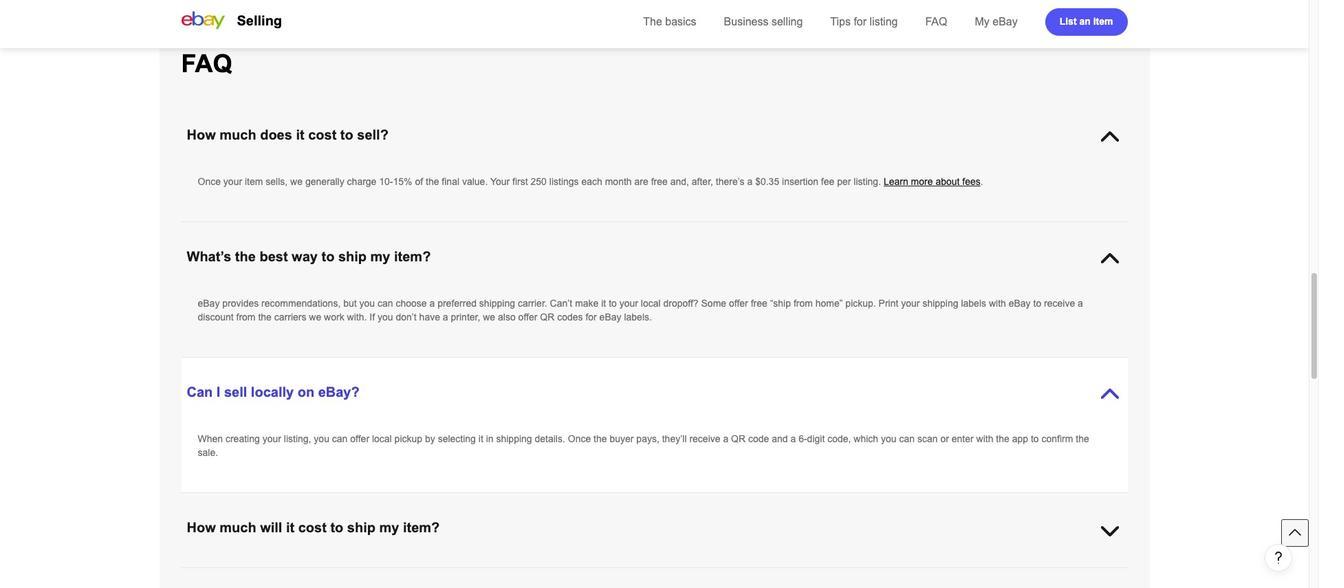 Task type: describe. For each thing, give the bounding box(es) containing it.
0 vertical spatial my
[[370, 249, 390, 264]]

it inside the ebay provides recommendations, but you can choose a preferred shipping carrier. can't make it to your local dropoff? some offer free "ship from home" pickup. print your shipping labels with ebay to receive a discount from the carriers we work with. if you don't have a printer, we also offer qr codes for ebay labels.
[[601, 298, 606, 309]]

much for does
[[220, 127, 256, 142]]

dropoff?
[[663, 298, 699, 309]]

app
[[1012, 433, 1028, 444]]

don't
[[396, 312, 417, 323]]

codes
[[557, 312, 583, 323]]

make
[[575, 298, 599, 309]]

pays,
[[637, 433, 660, 444]]

receive inside the ebay provides recommendations, but you can choose a preferred shipping carrier. can't make it to your local dropoff? some offer free "ship from home" pickup. print your shipping labels with ebay to receive a discount from the carriers we work with. if you don't have a printer, we also offer qr codes for ebay labels.
[[1044, 298, 1075, 309]]

$0.35
[[755, 176, 780, 187]]

can't
[[550, 298, 572, 309]]

selling
[[772, 16, 803, 28]]

my
[[975, 16, 990, 28]]

faq link
[[926, 16, 948, 28]]

you can choose the shipping option that offers the greatest value and convenience for you. learn more about shipping .
[[198, 569, 704, 580]]

to inside when creating your listing, you can offer local pickup by selecting it in shipping details. once the buyer pays, they'll receive a qr code and a 6-digit code, which you can scan or enter with the app to confirm the sale.
[[1031, 433, 1039, 444]]

the left app
[[996, 433, 1010, 444]]

discount
[[198, 312, 234, 323]]

that
[[352, 569, 368, 580]]

my ebay
[[975, 16, 1018, 28]]

it right does on the left of the page
[[296, 127, 304, 142]]

list an item
[[1060, 15, 1113, 26]]

1 vertical spatial .
[[702, 569, 704, 580]]

1 horizontal spatial offer
[[518, 312, 537, 323]]

month
[[605, 176, 632, 187]]

15%
[[393, 176, 412, 187]]

0 vertical spatial ship
[[338, 249, 367, 264]]

10-
[[379, 176, 393, 187]]

pickup.
[[846, 298, 876, 309]]

you up if
[[359, 298, 375, 309]]

selecting
[[438, 433, 476, 444]]

per
[[837, 176, 851, 187]]

item for an
[[1094, 15, 1113, 26]]

0 horizontal spatial learn
[[587, 569, 612, 580]]

are
[[635, 176, 649, 187]]

my ebay link
[[975, 16, 1018, 28]]

on
[[298, 385, 314, 400]]

250
[[531, 176, 547, 187]]

0 horizontal spatial for
[[552, 569, 563, 580]]

"ship
[[770, 298, 791, 309]]

1 vertical spatial ship
[[347, 520, 376, 535]]

the basics
[[643, 16, 697, 28]]

1 vertical spatial faq
[[181, 50, 232, 78]]

print
[[879, 298, 899, 309]]

and inside when creating your listing, you can offer local pickup by selecting it in shipping details. once the buyer pays, they'll receive a qr code and a 6-digit code, which you can scan or enter with the app to confirm the sale.
[[772, 433, 788, 444]]

how for how much will it cost to ship my item?
[[187, 520, 216, 535]]

1 horizontal spatial learn
[[884, 176, 909, 187]]

listing
[[870, 16, 898, 28]]

which
[[854, 433, 879, 444]]

preferred
[[438, 298, 477, 309]]

receive inside when creating your listing, you can offer local pickup by selecting it in shipping details. once the buyer pays, they'll receive a qr code and a 6-digit code, which you can scan or enter with the app to confirm the sale.
[[690, 433, 721, 444]]

by
[[425, 433, 435, 444]]

ebay up discount
[[198, 298, 220, 309]]

the right offers
[[397, 569, 411, 580]]

labels.
[[624, 312, 652, 323]]

ebay left the labels.
[[600, 312, 622, 323]]

generally
[[305, 176, 344, 187]]

provides
[[222, 298, 259, 309]]

the right of
[[426, 176, 439, 187]]

can
[[187, 385, 213, 400]]

creating
[[226, 433, 260, 444]]

there's
[[716, 176, 745, 187]]

pickup
[[395, 433, 422, 444]]

sells,
[[266, 176, 288, 187]]

1 vertical spatial my
[[379, 520, 399, 535]]

work
[[324, 312, 344, 323]]

final
[[442, 176, 460, 187]]

home"
[[816, 298, 843, 309]]

qr inside when creating your listing, you can offer local pickup by selecting it in shipping details. once the buyer pays, they'll receive a qr code and a 6-digit code, which you can scan or enter with the app to confirm the sale.
[[731, 433, 746, 444]]

to left sell?
[[340, 127, 353, 142]]

listing,
[[284, 433, 311, 444]]

free for offer
[[751, 298, 768, 309]]

to right labels
[[1034, 298, 1042, 309]]

your left sells,
[[223, 176, 242, 187]]

to right make
[[609, 298, 617, 309]]

will
[[260, 520, 282, 535]]

can left the scan
[[899, 433, 915, 444]]

if
[[370, 312, 375, 323]]

the left buyer
[[594, 433, 607, 444]]

1 horizontal spatial from
[[794, 298, 813, 309]]

convenience
[[495, 569, 550, 580]]

local inside when creating your listing, you can offer local pickup by selecting it in shipping details. once the buyer pays, they'll receive a qr code and a 6-digit code, which you can scan or enter with the app to confirm the sale.
[[372, 433, 392, 444]]

you right listing,
[[314, 433, 329, 444]]

offers
[[371, 569, 395, 580]]

much for will
[[220, 520, 256, 535]]

1 vertical spatial about
[[639, 569, 663, 580]]

offer inside when creating your listing, you can offer local pickup by selecting it in shipping details. once the buyer pays, they'll receive a qr code and a 6-digit code, which you can scan or enter with the app to confirm the sale.
[[350, 433, 369, 444]]

business selling link
[[724, 16, 803, 28]]

in
[[486, 433, 494, 444]]

0 horizontal spatial more
[[614, 569, 636, 580]]

recommendations,
[[261, 298, 341, 309]]

can i sell locally on ebay?
[[187, 385, 360, 400]]

first
[[513, 176, 528, 187]]

enter
[[952, 433, 974, 444]]

value.
[[462, 176, 488, 187]]

have
[[419, 312, 440, 323]]

confirm
[[1042, 433, 1073, 444]]

they'll
[[662, 433, 687, 444]]

1 vertical spatial item?
[[403, 520, 440, 535]]

digit
[[807, 433, 825, 444]]

shipping inside when creating your listing, you can offer local pickup by selecting it in shipping details. once the buyer pays, they'll receive a qr code and a 6-digit code, which you can scan or enter with the app to confirm the sale.
[[496, 433, 532, 444]]

it right will
[[286, 520, 295, 535]]

tips
[[831, 16, 851, 28]]

2 horizontal spatial for
[[854, 16, 867, 28]]

cost for will
[[298, 520, 327, 535]]

learn more about fees link
[[884, 176, 981, 187]]

qr inside the ebay provides recommendations, but you can choose a preferred shipping carrier. can't make it to your local dropoff? some offer free "ship from home" pickup. print your shipping labels with ebay to receive a discount from the carriers we work with. if you don't have a printer, we also offer qr codes for ebay labels.
[[540, 312, 555, 323]]

carriers
[[274, 312, 306, 323]]

free for are
[[651, 176, 668, 187]]

listings
[[549, 176, 579, 187]]

can right listing,
[[332, 433, 348, 444]]



Task type: locate. For each thing, give the bounding box(es) containing it.
1 vertical spatial local
[[372, 433, 392, 444]]

ship up but
[[338, 249, 367, 264]]

free
[[651, 176, 668, 187], [751, 298, 768, 309]]

sale.
[[198, 447, 218, 458]]

1 vertical spatial once
[[568, 433, 591, 444]]

from down provides at the left
[[236, 312, 256, 323]]

0 vertical spatial about
[[936, 176, 960, 187]]

much
[[220, 127, 256, 142], [220, 520, 256, 535]]

item left sells,
[[245, 176, 263, 187]]

sell?
[[357, 127, 389, 142]]

0 vertical spatial once
[[198, 176, 221, 187]]

1 vertical spatial for
[[586, 312, 597, 323]]

the left carriers
[[258, 312, 272, 323]]

for right 'tips'
[[854, 16, 867, 28]]

learn right you.
[[587, 569, 612, 580]]

you right which
[[881, 433, 897, 444]]

scan
[[918, 433, 938, 444]]

choose up "don't"
[[396, 298, 427, 309]]

each
[[582, 176, 602, 187]]

0 horizontal spatial local
[[372, 433, 392, 444]]

learn right listing. at the right top
[[884, 176, 909, 187]]

faq
[[926, 16, 948, 28], [181, 50, 232, 78]]

ship up that
[[347, 520, 376, 535]]

can
[[378, 298, 393, 309], [332, 433, 348, 444], [899, 433, 915, 444], [217, 569, 232, 580]]

0 vertical spatial receive
[[1044, 298, 1075, 309]]

0 vertical spatial local
[[641, 298, 661, 309]]

the
[[426, 176, 439, 187], [235, 249, 256, 264], [258, 312, 272, 323], [594, 433, 607, 444], [996, 433, 1010, 444], [1076, 433, 1089, 444], [269, 569, 282, 580], [397, 569, 411, 580]]

0 vertical spatial offer
[[729, 298, 748, 309]]

to right app
[[1031, 433, 1039, 444]]

you.
[[566, 569, 584, 580]]

your up the labels.
[[620, 298, 638, 309]]

your
[[223, 176, 242, 187], [620, 298, 638, 309], [901, 298, 920, 309], [263, 433, 281, 444]]

my up if
[[370, 249, 390, 264]]

1 vertical spatial much
[[220, 520, 256, 535]]

with inside the ebay provides recommendations, but you can choose a preferred shipping carrier. can't make it to your local dropoff? some offer free "ship from home" pickup. print your shipping labels with ebay to receive a discount from the carriers we work with. if you don't have a printer, we also offer qr codes for ebay labels.
[[989, 298, 1006, 309]]

1 vertical spatial receive
[[690, 433, 721, 444]]

1 horizontal spatial more
[[911, 176, 933, 187]]

1 vertical spatial from
[[236, 312, 256, 323]]

how much does it cost to sell?
[[187, 127, 389, 142]]

with inside when creating your listing, you can offer local pickup by selecting it in shipping details. once the buyer pays, they'll receive a qr code and a 6-digit code, which you can scan or enter with the app to confirm the sale.
[[976, 433, 994, 444]]

how for how much does it cost to sell?
[[187, 127, 216, 142]]

choose inside the ebay provides recommendations, but you can choose a preferred shipping carrier. can't make it to your local dropoff? some offer free "ship from home" pickup. print your shipping labels with ebay to receive a discount from the carriers we work with. if you don't have a printer, we also offer qr codes for ebay labels.
[[396, 298, 427, 309]]

code,
[[828, 433, 851, 444]]

learn more about shipping link
[[587, 569, 702, 580]]

much left will
[[220, 520, 256, 535]]

1 horizontal spatial item
[[1094, 15, 1113, 26]]

my up offers
[[379, 520, 399, 535]]

value
[[451, 569, 474, 580]]

ebay?
[[318, 385, 360, 400]]

1 horizontal spatial qr
[[731, 433, 746, 444]]

1 vertical spatial choose
[[235, 569, 266, 580]]

sell
[[224, 385, 247, 400]]

what's
[[187, 249, 231, 264]]

option
[[323, 569, 349, 580]]

business
[[724, 16, 769, 28]]

2 horizontal spatial offer
[[729, 298, 748, 309]]

when creating your listing, you can offer local pickup by selecting it in shipping details. once the buyer pays, they'll receive a qr code and a 6-digit code, which you can scan or enter with the app to confirm the sale.
[[198, 433, 1089, 458]]

cost right will
[[298, 520, 327, 535]]

shipping
[[479, 298, 515, 309], [923, 298, 959, 309], [496, 433, 532, 444], [285, 569, 321, 580], [666, 569, 702, 580]]

offer left pickup
[[350, 433, 369, 444]]

list
[[1060, 15, 1077, 26]]

code
[[748, 433, 769, 444]]

insertion
[[782, 176, 819, 187]]

with
[[989, 298, 1006, 309], [976, 433, 994, 444]]

0 vertical spatial from
[[794, 298, 813, 309]]

cost right does on the left of the page
[[308, 127, 337, 142]]

0 vertical spatial item?
[[394, 249, 431, 264]]

your inside when creating your listing, you can offer local pickup by selecting it in shipping details. once the buyer pays, they'll receive a qr code and a 6-digit code, which you can scan or enter with the app to confirm the sale.
[[263, 433, 281, 444]]

once left sells,
[[198, 176, 221, 187]]

learn
[[884, 176, 909, 187], [587, 569, 612, 580]]

your left listing,
[[263, 433, 281, 444]]

choose right you on the left bottom of page
[[235, 569, 266, 580]]

offer down carrier.
[[518, 312, 537, 323]]

0 horizontal spatial about
[[639, 569, 663, 580]]

some
[[701, 298, 726, 309]]

0 horizontal spatial item
[[245, 176, 263, 187]]

to up option
[[330, 520, 343, 535]]

1 horizontal spatial .
[[981, 176, 983, 187]]

0 horizontal spatial choose
[[235, 569, 266, 580]]

can right you on the left bottom of page
[[217, 569, 232, 580]]

and,
[[670, 176, 689, 187]]

also
[[498, 312, 516, 323]]

with right enter
[[976, 433, 994, 444]]

offer right some
[[729, 298, 748, 309]]

1 vertical spatial learn
[[587, 569, 612, 580]]

tips for listing link
[[831, 16, 898, 28]]

2 horizontal spatial we
[[483, 312, 495, 323]]

1 vertical spatial more
[[614, 569, 636, 580]]

it
[[296, 127, 304, 142], [601, 298, 606, 309], [479, 433, 483, 444], [286, 520, 295, 535]]

we right sells,
[[290, 176, 303, 187]]

for left you.
[[552, 569, 563, 580]]

to right way
[[322, 249, 335, 264]]

we left work
[[309, 312, 321, 323]]

1 horizontal spatial and
[[772, 433, 788, 444]]

about
[[936, 176, 960, 187], [639, 569, 663, 580]]

of
[[415, 176, 423, 187]]

0 horizontal spatial receive
[[690, 433, 721, 444]]

1 horizontal spatial choose
[[396, 298, 427, 309]]

for
[[854, 16, 867, 28], [586, 312, 597, 323], [552, 569, 563, 580]]

item?
[[394, 249, 431, 264], [403, 520, 440, 535]]

way
[[292, 249, 318, 264]]

item? up greatest
[[403, 520, 440, 535]]

list an item link
[[1045, 8, 1128, 36]]

the left best
[[235, 249, 256, 264]]

carrier.
[[518, 298, 547, 309]]

1 much from the top
[[220, 127, 256, 142]]

the right confirm in the right bottom of the page
[[1076, 433, 1089, 444]]

once your item sells, we generally charge 10-15% of the final value. your first 250 listings each month are free and, after, there's a $0.35 insertion fee per listing. learn more about fees .
[[198, 176, 983, 187]]

details.
[[535, 433, 565, 444]]

free right are
[[651, 176, 668, 187]]

0 vertical spatial learn
[[884, 176, 909, 187]]

0 horizontal spatial .
[[702, 569, 704, 580]]

greatest
[[414, 569, 448, 580]]

0 horizontal spatial free
[[651, 176, 668, 187]]

printer,
[[451, 312, 480, 323]]

what's the best way to ship my item?
[[187, 249, 431, 264]]

ship
[[338, 249, 367, 264], [347, 520, 376, 535]]

0 vertical spatial .
[[981, 176, 983, 187]]

1 how from the top
[[187, 127, 216, 142]]

we
[[290, 176, 303, 187], [309, 312, 321, 323], [483, 312, 495, 323]]

for inside the ebay provides recommendations, but you can choose a preferred shipping carrier. can't make it to your local dropoff? some offer free "ship from home" pickup. print your shipping labels with ebay to receive a discount from the carriers we work with. if you don't have a printer, we also offer qr codes for ebay labels.
[[586, 312, 597, 323]]

local inside the ebay provides recommendations, but you can choose a preferred shipping carrier. can't make it to your local dropoff? some offer free "ship from home" pickup. print your shipping labels with ebay to receive a discount from the carriers we work with. if you don't have a printer, we also offer qr codes for ebay labels.
[[641, 298, 661, 309]]

we left also
[[483, 312, 495, 323]]

1 horizontal spatial free
[[751, 298, 768, 309]]

2 vertical spatial offer
[[350, 433, 369, 444]]

once right details.
[[568, 433, 591, 444]]

1 vertical spatial and
[[477, 569, 493, 580]]

selling
[[237, 13, 282, 28]]

after,
[[692, 176, 713, 187]]

2 much from the top
[[220, 520, 256, 535]]

with right labels
[[989, 298, 1006, 309]]

2 vertical spatial for
[[552, 569, 563, 580]]

0 horizontal spatial from
[[236, 312, 256, 323]]

it right make
[[601, 298, 606, 309]]

local up the labels.
[[641, 298, 661, 309]]

once
[[198, 176, 221, 187], [568, 433, 591, 444]]

local
[[641, 298, 661, 309], [372, 433, 392, 444]]

offer
[[729, 298, 748, 309], [518, 312, 537, 323], [350, 433, 369, 444]]

1 horizontal spatial local
[[641, 298, 661, 309]]

your right "print"
[[901, 298, 920, 309]]

how
[[187, 127, 216, 142], [187, 520, 216, 535]]

1 vertical spatial offer
[[518, 312, 537, 323]]

1 horizontal spatial about
[[936, 176, 960, 187]]

can inside the ebay provides recommendations, but you can choose a preferred shipping carrier. can't make it to your local dropoff? some offer free "ship from home" pickup. print your shipping labels with ebay to receive a discount from the carriers we work with. if you don't have a printer, we also offer qr codes for ebay labels.
[[378, 298, 393, 309]]

0 vertical spatial cost
[[308, 127, 337, 142]]

for down make
[[586, 312, 597, 323]]

from right the "ship
[[794, 298, 813, 309]]

1 vertical spatial item
[[245, 176, 263, 187]]

fee
[[821, 176, 835, 187]]

qr left code
[[731, 433, 746, 444]]

the
[[643, 16, 662, 28]]

much left does on the left of the page
[[220, 127, 256, 142]]

free left the "ship
[[751, 298, 768, 309]]

it inside when creating your listing, you can offer local pickup by selecting it in shipping details. once the buyer pays, they'll receive a qr code and a 6-digit code, which you can scan or enter with the app to confirm the sale.
[[479, 433, 483, 444]]

the down will
[[269, 569, 282, 580]]

0 horizontal spatial faq
[[181, 50, 232, 78]]

0 horizontal spatial once
[[198, 176, 221, 187]]

2 how from the top
[[187, 520, 216, 535]]

ebay right labels
[[1009, 298, 1031, 309]]

best
[[260, 249, 288, 264]]

more left fees
[[911, 176, 933, 187]]

the inside the ebay provides recommendations, but you can choose a preferred shipping carrier. can't make it to your local dropoff? some offer free "ship from home" pickup. print your shipping labels with ebay to receive a discount from the carriers we work with. if you don't have a printer, we also offer qr codes for ebay labels.
[[258, 312, 272, 323]]

0 vertical spatial much
[[220, 127, 256, 142]]

from
[[794, 298, 813, 309], [236, 312, 256, 323]]

basics
[[665, 16, 697, 28]]

0 vertical spatial more
[[911, 176, 933, 187]]

0 vertical spatial free
[[651, 176, 668, 187]]

it left in
[[479, 433, 483, 444]]

1 vertical spatial qr
[[731, 433, 746, 444]]

item right an
[[1094, 15, 1113, 26]]

an
[[1080, 15, 1091, 26]]

free inside the ebay provides recommendations, but you can choose a preferred shipping carrier. can't make it to your local dropoff? some offer free "ship from home" pickup. print your shipping labels with ebay to receive a discount from the carriers we work with. if you don't have a printer, we also offer qr codes for ebay labels.
[[751, 298, 768, 309]]

0 horizontal spatial offer
[[350, 433, 369, 444]]

can right but
[[378, 298, 393, 309]]

business selling
[[724, 16, 803, 28]]

and right value
[[477, 569, 493, 580]]

0 vertical spatial for
[[854, 16, 867, 28]]

0 horizontal spatial qr
[[540, 312, 555, 323]]

once inside when creating your listing, you can offer local pickup by selecting it in shipping details. once the buyer pays, they'll receive a qr code and a 6-digit code, which you can scan or enter with the app to confirm the sale.
[[568, 433, 591, 444]]

local left pickup
[[372, 433, 392, 444]]

fees
[[963, 176, 981, 187]]

but
[[343, 298, 357, 309]]

how much will it cost to ship my item?
[[187, 520, 440, 535]]

0 vertical spatial qr
[[540, 312, 555, 323]]

help, opens dialogs image
[[1272, 551, 1286, 565]]

0 vertical spatial faq
[[926, 16, 948, 28]]

and
[[772, 433, 788, 444], [477, 569, 493, 580]]

0 vertical spatial with
[[989, 298, 1006, 309]]

0 horizontal spatial we
[[290, 176, 303, 187]]

and right code
[[772, 433, 788, 444]]

you right if
[[378, 312, 393, 323]]

more right you.
[[614, 569, 636, 580]]

you
[[359, 298, 375, 309], [378, 312, 393, 323], [314, 433, 329, 444], [881, 433, 897, 444]]

0 vertical spatial and
[[772, 433, 788, 444]]

1 vertical spatial with
[[976, 433, 994, 444]]

1 vertical spatial free
[[751, 298, 768, 309]]

item? up "don't"
[[394, 249, 431, 264]]

1 horizontal spatial once
[[568, 433, 591, 444]]

does
[[260, 127, 292, 142]]

charge
[[347, 176, 377, 187]]

1 vertical spatial how
[[187, 520, 216, 535]]

ebay right my
[[993, 16, 1018, 28]]

0 vertical spatial choose
[[396, 298, 427, 309]]

your
[[490, 176, 510, 187]]

1 horizontal spatial for
[[586, 312, 597, 323]]

item
[[1094, 15, 1113, 26], [245, 176, 263, 187]]

cost for does
[[308, 127, 337, 142]]

1 vertical spatial cost
[[298, 520, 327, 535]]

buyer
[[610, 433, 634, 444]]

1 horizontal spatial we
[[309, 312, 321, 323]]

ebay provides recommendations, but you can choose a preferred shipping carrier. can't make it to your local dropoff? some offer free "ship from home" pickup. print your shipping labels with ebay to receive a discount from the carriers we work with. if you don't have a printer, we also offer qr codes for ebay labels.
[[198, 298, 1083, 323]]

qr down 'can't'
[[540, 312, 555, 323]]

1 horizontal spatial faq
[[926, 16, 948, 28]]

with.
[[347, 312, 367, 323]]

labels
[[961, 298, 986, 309]]

0 vertical spatial how
[[187, 127, 216, 142]]

tips for listing
[[831, 16, 898, 28]]

0 horizontal spatial and
[[477, 569, 493, 580]]

1 horizontal spatial receive
[[1044, 298, 1075, 309]]

item for your
[[245, 176, 263, 187]]

0 vertical spatial item
[[1094, 15, 1113, 26]]



Task type: vqa. For each thing, say whether or not it's contained in the screenshot.
but
yes



